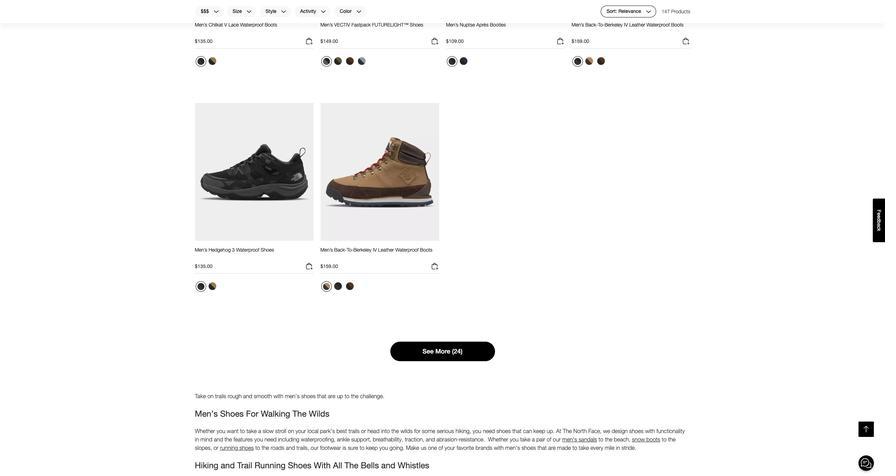 Task type: locate. For each thing, give the bounding box(es) containing it.
0 vertical spatial men's
[[285, 393, 300, 399]]

are left up at the bottom of page
[[328, 393, 336, 399]]

keep up pair
[[534, 428, 546, 434]]

0 horizontal spatial demitasse brown/tnf black image
[[346, 283, 354, 290]]

with right brands on the bottom of page
[[494, 445, 504, 451]]

TNF Black/Asphalt Grey radio
[[573, 56, 583, 67]]

$choose color$ option group
[[195, 56, 219, 70], [321, 56, 368, 70], [446, 56, 470, 70], [572, 56, 608, 70], [195, 281, 219, 295], [321, 281, 356, 295]]

and right rough
[[243, 393, 252, 399]]

2 vertical spatial a
[[532, 436, 535, 443]]

the left wilds
[[293, 409, 307, 419]]

men's chilkat v lace waterproof boots
[[195, 22, 277, 28]]

to down the functionality
[[662, 436, 667, 443]]

in
[[195, 436, 199, 443], [617, 445, 621, 451]]

0 vertical spatial almond butter/demitasse brown radio
[[584, 56, 595, 67]]

0 horizontal spatial back-
[[334, 247, 347, 253]]

favorite
[[457, 445, 474, 451]]

men's vectiv fastpack futurelight™ shoes button
[[321, 22, 424, 34]]

running shoes to the roads and trails, our footwear is sure to keep you going. make us one of your favorite brands with men's shoes that are made to take every mile in stride.
[[220, 445, 637, 451]]

take
[[247, 428, 257, 434], [521, 436, 531, 443], [579, 445, 590, 451]]

1 horizontal spatial your
[[445, 445, 456, 451]]

0 vertical spatial your
[[296, 428, 306, 434]]

$159.00
[[572, 38, 590, 44], [321, 263, 338, 269]]

a left slow
[[258, 428, 261, 434]]

men's inside the "men's hedgehog 3 waterproof shoes" button
[[195, 247, 207, 253]]

tnf black/asphalt grey radio for men's hedgehog 3 waterproof shoes
[[196, 281, 206, 292]]

tnf black/asphalt grey image for men's chilkat v lace waterproof boots
[[197, 58, 204, 65]]

0 vertical spatial that
[[317, 393, 327, 399]]

boots for the top men's back-to-berkeley iv leather waterproof boots image
[[672, 22, 684, 28]]

your down the abrasion-
[[445, 445, 456, 451]]

boots
[[265, 22, 277, 28], [672, 22, 684, 28], [420, 247, 433, 253]]

that
[[317, 393, 327, 399], [513, 428, 522, 434], [538, 445, 547, 451]]

men's right brands on the bottom of page
[[506, 445, 520, 451]]

0 vertical spatial leather
[[630, 22, 646, 28]]

1 vertical spatial demitasse brown/tnf black image
[[346, 283, 354, 290]]

boots for the left men's back-to-berkeley iv leather waterproof boots image
[[420, 247, 433, 253]]

our
[[553, 436, 561, 443], [311, 445, 319, 451]]

slopes,
[[195, 445, 212, 451]]

0 horizontal spatial in
[[195, 436, 199, 443]]

a inside button
[[877, 224, 883, 226]]

tnf black/vanadis grey image
[[323, 58, 330, 65]]

trail
[[237, 460, 252, 470]]

0 horizontal spatial are
[[328, 393, 336, 399]]

$135.00 for hedgehog
[[195, 263, 213, 269]]

1 vertical spatial back-
[[334, 247, 347, 253]]

1 vertical spatial the
[[563, 428, 572, 434]]

keep inside whether you want to take a slow stroll on your local park's best trails or head into the wilds for some serious hiking, you need shoes that can keep up. at the north face, we design shoes with functionality in mind and the features you need including waterproofing, ankle support, breathability, traction, and abrasion-resistance.  whether you take a pair of our
[[534, 428, 546, 434]]

need down slow
[[265, 436, 277, 443]]

0 vertical spatial keep
[[534, 428, 546, 434]]

activity button
[[294, 6, 331, 17]]

2 $135.00 button from the top
[[195, 262, 314, 274]]

that down pair
[[538, 445, 547, 451]]

your
[[296, 428, 306, 434], [445, 445, 456, 451]]

tnf black/asphalt grey radio for men's chilkat v lace waterproof boots
[[196, 56, 206, 67]]

1 vertical spatial $159.00
[[321, 263, 338, 269]]

a left pair
[[532, 436, 535, 443]]

Military Olive/TNF Black radio
[[333, 56, 344, 67]]

take up features
[[247, 428, 257, 434]]

demitasse brown/tnf black image right almond butter/demitasse brown icon
[[598, 57, 605, 65]]

1 horizontal spatial berkeley
[[605, 22, 623, 28]]

0 vertical spatial of
[[547, 436, 552, 443]]

trails
[[215, 393, 226, 399], [349, 428, 360, 434]]

you down breathability,
[[380, 445, 388, 451]]

1 vertical spatial men's back-to-berkeley iv leather waterproof boots image
[[321, 103, 439, 241]]

waterproofing,
[[301, 436, 336, 443]]

1 vertical spatial men's back-to-berkeley iv leather waterproof boots button
[[321, 247, 433, 259]]

e up d
[[877, 213, 883, 215]]

1 e from the top
[[877, 213, 883, 215]]

on up the including
[[288, 428, 294, 434]]

$135.00 button
[[195, 37, 314, 49], [195, 262, 314, 274]]

0 vertical spatial $135.00 button
[[195, 37, 314, 49]]

with right smooth at the left bottom of the page
[[274, 393, 284, 399]]

$135.00 button down men's chilkat v lace waterproof boots button
[[195, 37, 314, 49]]

2 $135.00 from the top
[[195, 263, 213, 269]]

that inside whether you want to take a slow stroll on your local park's best trails or head into the wilds for some serious hiking, you need shoes that can keep up. at the north face, we design shoes with functionality in mind and the features you need including waterproofing, ankle support, breathability, traction, and abrasion-resistance.  whether you take a pair of our
[[513, 428, 522, 434]]

$149.00
[[321, 38, 338, 44]]

iv
[[625, 22, 629, 28], [373, 247, 377, 253]]

1 horizontal spatial of
[[547, 436, 552, 443]]

men's chilkat v lace waterproof boots button
[[195, 22, 277, 34]]

to up features
[[240, 428, 245, 434]]

$choose color$ option group for $135.00 dropdown button related to shoes
[[195, 281, 219, 295]]

a up k
[[877, 224, 883, 226]]

snow
[[633, 436, 646, 443]]

head
[[368, 428, 380, 434]]

shoes right 3
[[261, 247, 274, 253]]

of right one
[[439, 445, 444, 451]]

0 horizontal spatial $159.00
[[321, 263, 338, 269]]

f e e d b a c k button
[[874, 199, 886, 242]]

1 vertical spatial our
[[311, 445, 319, 451]]

tnf black/asphalt grey radio left utility brown/tnf black icon in the top left of the page
[[196, 56, 206, 67]]

men's for utility brown/tnf black option
[[195, 247, 207, 253]]

to inside to the slopes, or
[[662, 436, 667, 443]]

need up brands on the bottom of page
[[483, 428, 495, 434]]

the up the running
[[225, 436, 232, 443]]

the right up at the bottom of page
[[351, 393, 359, 399]]

$135.00 down chilkat
[[195, 38, 213, 44]]

our down waterproofing,
[[311, 445, 319, 451]]

tnf black/asphalt grey radio for men's nuptse après booties
[[447, 56, 458, 67]]

into
[[381, 428, 390, 434]]

1 horizontal spatial leather
[[630, 22, 646, 28]]

tnf black/asphalt grey image left summit navy/tnf black radio at top right
[[449, 58, 456, 65]]

1 horizontal spatial trails
[[349, 428, 360, 434]]

make
[[406, 445, 420, 451]]

with
[[314, 460, 331, 470]]

your left local
[[296, 428, 306, 434]]

0 horizontal spatial men's back-to-berkeley iv leather waterproof boots
[[321, 247, 433, 253]]

c
[[877, 226, 883, 229]]

we
[[604, 428, 611, 434]]

1 horizontal spatial boots
[[420, 247, 433, 253]]

0 horizontal spatial leather
[[378, 247, 394, 253]]

our down at
[[553, 436, 561, 443]]

0 horizontal spatial your
[[296, 428, 306, 434]]

1 vertical spatial on
[[288, 428, 294, 434]]

0 horizontal spatial men's back-to-berkeley iv leather waterproof boots image
[[321, 103, 439, 241]]

1 vertical spatial $159.00 button
[[321, 262, 439, 274]]

v
[[224, 22, 227, 28]]

tnf black/asphalt grey image left almond butter/demitasse brown icon
[[575, 58, 582, 65]]

0 vertical spatial back-
[[586, 22, 598, 28]]

men's inside men's nuptse après booties button
[[446, 22, 459, 28]]

$159.00 button for tnf black/asphalt grey option
[[572, 37, 691, 49]]

0 vertical spatial $159.00 button
[[572, 37, 691, 49]]

demitasse brown/tnf black radio for $159.00
[[344, 281, 356, 292]]

tnf black/asphalt grey image right almond butter/demitasse brown image
[[334, 283, 342, 290]]

take
[[195, 393, 206, 399]]

wilds
[[309, 409, 330, 419]]

1 vertical spatial need
[[265, 436, 277, 443]]

0 vertical spatial men's back-to-berkeley iv leather waterproof boots
[[572, 22, 684, 28]]

tnf black/asphalt grey image left utility brown/tnf black icon in the top left of the page
[[197, 58, 204, 65]]

1 $135.00 button from the top
[[195, 37, 314, 49]]

back- for the top men's back-to-berkeley iv leather waterproof boots image
[[586, 22, 598, 28]]

brands
[[476, 445, 493, 451]]

1 horizontal spatial demitasse brown/tnf black image
[[598, 57, 605, 65]]

1 vertical spatial demitasse brown/tnf black radio
[[344, 281, 356, 292]]

1 vertical spatial or
[[214, 445, 219, 451]]

2 horizontal spatial with
[[646, 428, 656, 434]]

0 horizontal spatial a
[[258, 428, 261, 434]]

local
[[308, 428, 319, 434]]

demitasse brown/tnf black radio right military olive/tnf black "radio"
[[344, 56, 356, 67]]

0 horizontal spatial men's back-to-berkeley iv leather waterproof boots button
[[321, 247, 433, 259]]

d
[[877, 218, 883, 221]]

1 horizontal spatial need
[[483, 428, 495, 434]]

2 horizontal spatial that
[[538, 445, 547, 451]]

breathability,
[[373, 436, 404, 443]]

0 vertical spatial to-
[[598, 22, 605, 28]]

shoes
[[410, 22, 424, 28], [261, 247, 274, 253], [220, 409, 244, 419], [288, 460, 312, 470]]

in left mind
[[195, 436, 199, 443]]

0 horizontal spatial trails
[[215, 393, 226, 399]]

are left made
[[549, 445, 556, 451]]

tnf black/asphalt grey image inside option
[[575, 58, 582, 65]]

0 vertical spatial demitasse brown/tnf black radio
[[344, 56, 356, 67]]

abrasion-
[[437, 436, 460, 443]]

men's back-to-berkeley iv leather waterproof boots button for leftmost almond butter/demitasse brown option $159.00 'dropdown button''s the $choose color$ option group
[[321, 247, 433, 259]]

men's up made
[[563, 436, 578, 443]]

take down can
[[521, 436, 531, 443]]

2 horizontal spatial a
[[877, 224, 883, 226]]

1 horizontal spatial men's
[[506, 445, 520, 451]]

men's
[[195, 22, 207, 28], [321, 22, 333, 28], [446, 22, 459, 28], [572, 22, 585, 28], [195, 247, 207, 253], [321, 247, 333, 253]]

0 vertical spatial men's back-to-berkeley iv leather waterproof boots button
[[572, 22, 684, 34]]

1 horizontal spatial $159.00 button
[[572, 37, 691, 49]]

147 products status
[[662, 6, 691, 17]]

2 vertical spatial the
[[345, 460, 359, 470]]

walking
[[261, 409, 290, 419]]

to the slopes, or
[[195, 436, 676, 451]]

and left trail
[[221, 460, 235, 470]]

design
[[612, 428, 628, 434]]

1 horizontal spatial take
[[521, 436, 531, 443]]

to down men's sandals link
[[573, 445, 578, 451]]

back- for the left men's back-to-berkeley iv leather waterproof boots image
[[334, 247, 347, 253]]

tnf black/asphalt grey radio right almond butter/demitasse brown image
[[333, 281, 344, 292]]

the
[[351, 393, 359, 399], [392, 428, 399, 434], [225, 436, 232, 443], [605, 436, 613, 443], [669, 436, 676, 443], [262, 445, 269, 451]]

roads
[[271, 445, 285, 451]]

demitasse brown/tnf black image inside option
[[598, 57, 605, 65]]

leather
[[630, 22, 646, 28], [378, 247, 394, 253]]

of right pair
[[547, 436, 552, 443]]

1 demitasse brown/tnf black radio from the top
[[344, 56, 356, 67]]

147 products
[[662, 8, 691, 14]]

1 vertical spatial a
[[258, 428, 261, 434]]

of
[[547, 436, 552, 443], [439, 445, 444, 451]]

or right slopes, at bottom left
[[214, 445, 219, 451]]

back to top image
[[863, 425, 871, 434]]

2 vertical spatial that
[[538, 445, 547, 451]]

tnf black/asphalt grey radio left summit navy/tnf black radio at top right
[[447, 56, 458, 67]]

1 vertical spatial that
[[513, 428, 522, 434]]

the right into
[[392, 428, 399, 434]]

0 vertical spatial a
[[877, 224, 883, 226]]

1 horizontal spatial that
[[513, 428, 522, 434]]

men's inside men's chilkat v lace waterproof boots button
[[195, 22, 207, 28]]

Demitasse Brown/TNF Black radio
[[344, 56, 356, 67], [344, 281, 356, 292]]

Demitasse Brown/TNF Black radio
[[596, 56, 607, 67]]

$159.00 up almond butter/demitasse brown image
[[321, 263, 338, 269]]

shoes down features
[[240, 445, 254, 451]]

0 horizontal spatial on
[[208, 393, 214, 399]]

futurelight™
[[372, 22, 409, 28]]

keep
[[534, 428, 546, 434], [366, 445, 378, 451]]

your inside whether you want to take a slow stroll on your local park's best trails or head into the wilds for some serious hiking, you need shoes that can keep up. at the north face, we design shoes with functionality in mind and the features you need including waterproofing, ankle support, breathability, traction, and abrasion-resistance.  whether you take a pair of our
[[296, 428, 306, 434]]

keep down "support,"
[[366, 445, 378, 451]]

1 $135.00 from the top
[[195, 38, 213, 44]]

2 demitasse brown/tnf black radio from the top
[[344, 281, 356, 292]]

demitasse brown/tnf black image
[[598, 57, 605, 65], [346, 283, 354, 290]]

1 vertical spatial take
[[521, 436, 531, 443]]

1 vertical spatial men's back-to-berkeley iv leather waterproof boots
[[321, 247, 433, 253]]

you left want
[[217, 428, 226, 434]]

0 horizontal spatial or
[[214, 445, 219, 451]]

almond butter/demitasse brown image
[[586, 57, 593, 65]]

0 vertical spatial trails
[[215, 393, 226, 399]]

want
[[227, 428, 239, 434]]

TNF Black/Asphalt Grey radio
[[196, 56, 206, 67], [447, 56, 458, 67], [333, 281, 344, 292], [196, 281, 206, 292]]

$159.00 up tnf black/asphalt grey option
[[572, 38, 590, 44]]

men's back-to-berkeley iv leather waterproof boots image
[[572, 0, 691, 16], [321, 103, 439, 241]]

to
[[345, 393, 350, 399], [240, 428, 245, 434], [599, 436, 604, 443], [662, 436, 667, 443], [256, 445, 260, 451], [360, 445, 365, 451], [573, 445, 578, 451]]

or up "support,"
[[361, 428, 366, 434]]

the down the functionality
[[669, 436, 676, 443]]

1 horizontal spatial men's back-to-berkeley iv leather waterproof boots button
[[572, 22, 684, 34]]

demitasse brown/tnf black image right almond butter/demitasse brown image
[[346, 283, 354, 290]]

the inside whether you want to take a slow stroll on your local park's best trails or head into the wilds for some serious hiking, you need shoes that can keep up. at the north face, we design shoes with functionality in mind and the features you need including waterproofing, ankle support, breathability, traction, and abrasion-resistance.  whether you take a pair of our
[[563, 428, 572, 434]]

2 horizontal spatial take
[[579, 445, 590, 451]]

hiking and trail running shoes with all the bells and whistles
[[195, 460, 430, 470]]

tnf black/asphalt grey image
[[197, 58, 204, 65], [575, 58, 582, 65], [197, 283, 204, 290]]

leather for the top men's back-to-berkeley iv leather waterproof boots image
[[630, 22, 646, 28]]

shoes down can
[[522, 445, 536, 451]]

a
[[877, 224, 883, 226], [258, 428, 261, 434], [532, 436, 535, 443]]

and right mind
[[214, 436, 223, 443]]

1 horizontal spatial men's back-to-berkeley iv leather waterproof boots
[[572, 22, 684, 28]]

you left pair
[[510, 436, 519, 443]]

0 vertical spatial iv
[[625, 22, 629, 28]]

$choose color$ option group for $159.00 'dropdown button' associated with tnf black/asphalt grey option
[[572, 56, 608, 70]]

that left can
[[513, 428, 522, 434]]

b
[[877, 221, 883, 224]]

the left roads
[[262, 445, 269, 451]]

best
[[337, 428, 347, 434]]

shoes down trails,
[[288, 460, 312, 470]]

1 horizontal spatial $159.00
[[572, 38, 590, 44]]

men's back-to-berkeley iv leather waterproof boots for leftmost almond butter/demitasse brown option
[[321, 247, 433, 253]]

running shoes link
[[220, 445, 254, 451]]

demitasse brown/tnf black image
[[346, 57, 354, 65]]

the right at
[[563, 428, 572, 434]]

$149.00 button
[[321, 37, 439, 49]]

0 horizontal spatial take
[[247, 428, 257, 434]]

tnf black/asphalt grey radio left utility brown/tnf black option
[[196, 281, 206, 292]]

1 horizontal spatial a
[[532, 436, 535, 443]]

see more (24) button
[[391, 342, 495, 361]]

with up boots
[[646, 428, 656, 434]]

$135.00 for chilkat
[[195, 38, 213, 44]]

2 horizontal spatial boots
[[672, 22, 684, 28]]

all
[[333, 460, 342, 470]]

0 horizontal spatial tnf black/asphalt grey image
[[334, 283, 342, 290]]

that up wilds
[[317, 393, 327, 399]]

f e e d b a c k
[[877, 210, 883, 231]]

you
[[217, 428, 226, 434], [473, 428, 482, 434], [255, 436, 263, 443], [510, 436, 519, 443], [380, 445, 388, 451]]

demitasse brown/tnf black radio right almond butter/demitasse brown image
[[344, 281, 356, 292]]

$135.00
[[195, 38, 213, 44], [195, 263, 213, 269]]

men's nuptse après booties button
[[446, 22, 506, 34]]

1 horizontal spatial almond butter/demitasse brown radio
[[584, 56, 595, 67]]

147
[[662, 8, 670, 14]]

trails up "support,"
[[349, 428, 360, 434]]

tnf black/asphalt grey image
[[449, 58, 456, 65], [334, 283, 342, 290]]

and down the some on the left of page
[[426, 436, 435, 443]]

including
[[278, 436, 300, 443]]

men's back-to-berkeley iv leather waterproof boots
[[572, 22, 684, 28], [321, 247, 433, 253]]

1 horizontal spatial back-
[[586, 22, 598, 28]]

iv for leftmost almond butter/demitasse brown option $159.00 'dropdown button''s the $choose color$ option group
[[373, 247, 377, 253]]

men's
[[285, 393, 300, 399], [563, 436, 578, 443], [506, 445, 520, 451]]

Almond Butter/Demitasse Brown radio
[[584, 56, 595, 67], [321, 281, 332, 292]]

size button
[[227, 6, 257, 17]]

on right take on the bottom of page
[[208, 393, 214, 399]]

men's up walking
[[285, 393, 300, 399]]

1 horizontal spatial to-
[[598, 22, 605, 28]]

1 horizontal spatial men's back-to-berkeley iv leather waterproof boots image
[[572, 0, 691, 16]]

in right mile
[[617, 445, 621, 451]]

beach,
[[615, 436, 631, 443]]

stroll
[[275, 428, 287, 434]]

1 vertical spatial trails
[[349, 428, 360, 434]]

1 vertical spatial $135.00
[[195, 263, 213, 269]]

0 vertical spatial on
[[208, 393, 214, 399]]

e
[[877, 213, 883, 215], [877, 215, 883, 218]]

1 horizontal spatial in
[[617, 445, 621, 451]]

men's chilkat v lace waterproof boots image
[[195, 0, 314, 16]]

shoes for futurelight™
[[410, 22, 424, 28]]

1 horizontal spatial are
[[549, 445, 556, 451]]

and
[[243, 393, 252, 399], [214, 436, 223, 443], [426, 436, 435, 443], [286, 445, 295, 451], [221, 460, 235, 470], [382, 460, 396, 470]]

e up b
[[877, 215, 883, 218]]

shoes right futurelight™
[[410, 22, 424, 28]]

0 horizontal spatial iv
[[373, 247, 377, 253]]

the right 'all'
[[345, 460, 359, 470]]

tnf black/asphalt grey image left utility brown/tnf black option
[[197, 283, 204, 290]]

you down slow
[[255, 436, 263, 443]]

k
[[877, 229, 883, 231]]

trails left rough
[[215, 393, 226, 399]]

men's hedgehog 3 waterproof shoes
[[195, 247, 274, 253]]

men's back-to-berkeley iv leather waterproof boots button
[[572, 22, 684, 34], [321, 247, 433, 259]]

size
[[233, 8, 242, 14]]

men's inside men's vectiv fastpack futurelight™ shoes button
[[321, 22, 333, 28]]

1 vertical spatial your
[[445, 445, 456, 451]]

0 vertical spatial or
[[361, 428, 366, 434]]

chilkat
[[209, 22, 223, 28]]

demitasse brown/tnf black image inside radio
[[346, 283, 354, 290]]

$135.00 button for shoes
[[195, 262, 314, 274]]

summit navy/tnf black image
[[460, 57, 468, 65]]

0 horizontal spatial with
[[274, 393, 284, 399]]

(24)
[[452, 348, 463, 355]]

$135.00 up utility brown/tnf black option
[[195, 263, 213, 269]]

utility brown/tnf black image
[[209, 283, 216, 290]]

$135.00 button down the "men's hedgehog 3 waterproof shoes" button
[[195, 262, 314, 274]]

or inside to the slopes, or
[[214, 445, 219, 451]]

1 vertical spatial in
[[617, 445, 621, 451]]

$choose color$ option group for $109.00 dropdown button at the top of the page
[[446, 56, 470, 70]]

mind
[[201, 436, 213, 443]]

take down sandals
[[579, 445, 590, 451]]

2 horizontal spatial the
[[563, 428, 572, 434]]



Task type: vqa. For each thing, say whether or not it's contained in the screenshot.
MEN'S NUPTSE APRÈS BOOTIES
yes



Task type: describe. For each thing, give the bounding box(es) containing it.
our inside whether you want to take a slow stroll on your local park's best trails or head into the wilds for some serious hiking, you need shoes that can keep up. at the north face, we design shoes with functionality in mind and the features you need including waterproofing, ankle support, breathability, traction, and abrasion-resistance.  whether you take a pair of our
[[553, 436, 561, 443]]

see
[[423, 348, 434, 355]]

park's
[[320, 428, 335, 434]]

lace
[[229, 22, 239, 28]]

the up mile
[[605, 436, 613, 443]]

2 vertical spatial take
[[579, 445, 590, 451]]

ankle
[[337, 436, 350, 443]]

snow boots link
[[633, 436, 661, 443]]

whether you want to take a slow stroll on your local park's best trails or head into the wilds for some serious hiking, you need shoes that can keep up. at the north face, we design shoes with functionality in mind and the features you need including waterproofing, ankle support, breathability, traction, and abrasion-resistance.  whether you take a pair of our
[[195, 428, 685, 443]]

sure
[[348, 445, 358, 451]]

men's vectiv fastpack futurelight™ shoes image
[[321, 0, 439, 16]]

men's for military olive/tnf black "radio"
[[321, 22, 333, 28]]

0 vertical spatial the
[[293, 409, 307, 419]]

resistance.
[[460, 436, 485, 443]]

for
[[415, 428, 421, 434]]

$choose color$ option group for leftmost almond butter/demitasse brown option $159.00 'dropdown button'
[[321, 281, 356, 295]]

men's sandals to the beach, snow boots
[[563, 436, 661, 443]]

men's vectiv fastpack futurelight™ shoes
[[321, 22, 424, 28]]

wilds
[[401, 428, 413, 434]]

shoes up wilds
[[301, 393, 316, 399]]

1 vertical spatial men's
[[563, 436, 578, 443]]

demitasse brown/tnf black radio for $149.00
[[344, 56, 356, 67]]

on inside whether you want to take a slow stroll on your local park's best trails or head into the wilds for some serious hiking, you need shoes that can keep up. at the north face, we design shoes with functionality in mind and the features you need including waterproofing, ankle support, breathability, traction, and abrasion-resistance.  whether you take a pair of our
[[288, 428, 294, 434]]

$$$ button
[[195, 6, 224, 17]]

military olive/tnf black image
[[334, 57, 342, 65]]

functionality
[[657, 428, 685, 434]]

tnf black/asphalt grey image for men's back-to-berkeley iv leather waterproof boots
[[575, 58, 582, 65]]

features
[[234, 436, 253, 443]]

men's back-to-berkeley iv leather waterproof boots button for the $choose color$ option group related to $159.00 'dropdown button' associated with tnf black/asphalt grey option
[[572, 22, 684, 34]]

$choose color$ option group for $135.00 dropdown button associated with waterproof
[[195, 56, 219, 70]]

every
[[591, 445, 604, 451]]

men's for utility brown/tnf black radio
[[195, 22, 207, 28]]

Meld Grey/Summit Navy radio
[[356, 56, 368, 67]]

trails inside whether you want to take a slow stroll on your local park's best trails or head into the wilds for some serious hiking, you need shoes that can keep up. at the north face, we design shoes with functionality in mind and the features you need including waterproofing, ankle support, breathability, traction, and abrasion-resistance.  whether you take a pair of our
[[349, 428, 360, 434]]

more
[[436, 348, 451, 355]]

at
[[557, 428, 562, 434]]

up
[[337, 393, 343, 399]]

for
[[246, 409, 259, 419]]

men's
[[195, 409, 218, 419]]

relevance
[[619, 8, 642, 14]]

to right up at the bottom of page
[[345, 393, 350, 399]]

leather for the left men's back-to-berkeley iv leather waterproof boots image
[[378, 247, 394, 253]]

1 horizontal spatial with
[[494, 445, 504, 451]]

us
[[421, 445, 427, 451]]

booties
[[490, 22, 506, 28]]

iv for the $choose color$ option group related to $159.00 'dropdown button' associated with tnf black/asphalt grey option
[[625, 22, 629, 28]]

shoes left can
[[497, 428, 511, 434]]

shoes up snow
[[630, 428, 644, 434]]

0 vertical spatial men's back-to-berkeley iv leather waterproof boots image
[[572, 0, 691, 16]]

0 vertical spatial need
[[483, 428, 495, 434]]

stride.
[[622, 445, 637, 451]]

you up resistance.
[[473, 428, 482, 434]]

hiking,
[[456, 428, 472, 434]]

men's for summit navy/tnf black radio at top right
[[446, 22, 459, 28]]

2 vertical spatial men's
[[506, 445, 520, 451]]

tnf black/asphalt grey image for men's hedgehog 3 waterproof shoes
[[197, 283, 204, 290]]

whistles
[[398, 460, 430, 470]]

color button
[[334, 6, 367, 17]]

almond butter/demitasse brown image
[[323, 283, 330, 290]]

shoes up want
[[220, 409, 244, 419]]

2 e from the top
[[877, 215, 883, 218]]

vectiv
[[334, 22, 350, 28]]

to down "support,"
[[360, 445, 365, 451]]

products
[[672, 8, 691, 14]]

and down the including
[[286, 445, 295, 451]]

$$$
[[201, 8, 209, 14]]

men's nuptse après booties
[[446, 22, 506, 28]]

the inside to the slopes, or
[[669, 436, 676, 443]]

sort: relevance button
[[601, 6, 657, 17]]

0 horizontal spatial need
[[265, 436, 277, 443]]

$109.00
[[446, 38, 464, 44]]

take on trails rough and smooth with men's shoes that are up to the challenge.
[[195, 393, 385, 399]]

meld grey/summit navy image
[[358, 57, 366, 65]]

style
[[266, 8, 277, 14]]

mile
[[605, 445, 615, 451]]

men's hedgehog 3 waterproof shoes button
[[195, 247, 274, 259]]

Summit Navy/TNF Black radio
[[458, 56, 469, 67]]

rough
[[228, 393, 242, 399]]

sort: relevance
[[607, 8, 642, 14]]

0 vertical spatial are
[[328, 393, 336, 399]]

to- for the top men's back-to-berkeley iv leather waterproof boots image
[[598, 22, 605, 28]]

berkeley for the $choose color$ option group related to $159.00 'dropdown button' associated with tnf black/asphalt grey option
[[605, 22, 623, 28]]

face,
[[589, 428, 602, 434]]

1 horizontal spatial the
[[345, 460, 359, 470]]

men's hedgehog 3 waterproof shoes image
[[195, 103, 314, 241]]

to inside whether you want to take a slow stroll on your local park's best trails or head into the wilds for some serious hiking, you need shoes that can keep up. at the north face, we design shoes with functionality in mind and the features you need including waterproofing, ankle support, breathability, traction, and abrasion-resistance.  whether you take a pair of our
[[240, 428, 245, 434]]

0 horizontal spatial that
[[317, 393, 327, 399]]

smooth
[[254, 393, 272, 399]]

going.
[[390, 445, 405, 451]]

some
[[422, 428, 436, 434]]

$109.00 button
[[446, 37, 565, 49]]

1 vertical spatial tnf black/asphalt grey image
[[334, 283, 342, 290]]

in inside whether you want to take a slow stroll on your local park's best trails or head into the wilds for some serious hiking, you need shoes that can keep up. at the north face, we design shoes with functionality in mind and the features you need including waterproofing, ankle support, breathability, traction, and abrasion-resistance.  whether you take a pair of our
[[195, 436, 199, 443]]

$choose color$ option group for $149.00 "dropdown button" at the top left
[[321, 56, 368, 70]]

shoes for running
[[288, 460, 312, 470]]

to- for the left men's back-to-berkeley iv leather waterproof boots image
[[347, 247, 354, 253]]

whether
[[195, 428, 215, 434]]

of inside whether you want to take a slow stroll on your local park's best trails or head into the wilds for some serious hiking, you need shoes that can keep up. at the north face, we design shoes with functionality in mind and the features you need including waterproofing, ankle support, breathability, traction, and abrasion-resistance.  whether you take a pair of our
[[547, 436, 552, 443]]

berkeley for leftmost almond butter/demitasse brown option $159.00 'dropdown button''s the $choose color$ option group
[[354, 247, 372, 253]]

traction,
[[405, 436, 425, 443]]

$135.00 button for waterproof
[[195, 37, 314, 49]]

a for take
[[258, 428, 261, 434]]

Utility Brown/TNF Black radio
[[207, 56, 218, 67]]

men's for the topmost almond butter/demitasse brown option
[[572, 22, 585, 28]]

utility brown/tnf black image
[[209, 57, 216, 65]]

demitasse brown/tnf black image for demitasse brown/tnf black option
[[598, 57, 605, 65]]

shoes for waterproof
[[261, 247, 274, 253]]

$159.00 button for leftmost almond butter/demitasse brown option
[[321, 262, 439, 274]]

with inside whether you want to take a slow stroll on your local park's best trails or head into the wilds for some serious hiking, you need shoes that can keep up. at the north face, we design shoes with functionality in mind and the features you need including waterproofing, ankle support, breathability, traction, and abrasion-resistance.  whether you take a pair of our
[[646, 428, 656, 434]]

to up every
[[599, 436, 604, 443]]

1 horizontal spatial tnf black/asphalt grey image
[[449, 58, 456, 65]]

0 horizontal spatial our
[[311, 445, 319, 451]]

3
[[232, 247, 235, 253]]

TNF Black/Vanadis Grey radio
[[321, 56, 332, 67]]

activity
[[300, 8, 316, 14]]

demitasse brown/tnf black image for $159.00's demitasse brown/tnf black radio
[[346, 283, 354, 290]]

0 vertical spatial $159.00
[[572, 38, 590, 44]]

footwear
[[320, 445, 341, 451]]

0 horizontal spatial almond butter/demitasse brown radio
[[321, 281, 332, 292]]

f
[[877, 210, 883, 213]]

challenge.
[[360, 393, 385, 399]]

1 vertical spatial keep
[[366, 445, 378, 451]]

bells
[[361, 460, 379, 470]]

to left roads
[[256, 445, 260, 451]]

one
[[428, 445, 437, 451]]

pair
[[537, 436, 546, 443]]

nuptse
[[460, 22, 475, 28]]

running
[[255, 460, 286, 470]]

made
[[558, 445, 571, 451]]

and right bells at the bottom left of page
[[382, 460, 396, 470]]

hiking
[[195, 460, 219, 470]]

men's back-to-berkeley iv leather waterproof boots for tnf black/asphalt grey option
[[572, 22, 684, 28]]

après
[[477, 22, 489, 28]]

fastpack
[[352, 22, 371, 28]]

Utility Brown/TNF Black radio
[[207, 281, 218, 292]]

sandals
[[579, 436, 598, 443]]

color
[[340, 8, 352, 14]]

boots inside men's chilkat v lace waterproof boots button
[[265, 22, 277, 28]]

1 vertical spatial are
[[549, 445, 556, 451]]

1 vertical spatial of
[[439, 445, 444, 451]]

or inside whether you want to take a slow stroll on your local park's best trails or head into the wilds for some serious hiking, you need shoes that can keep up. at the north face, we design shoes with functionality in mind and the features you need including waterproofing, ankle support, breathability, traction, and abrasion-resistance.  whether you take a pair of our
[[361, 428, 366, 434]]

men's sandals link
[[563, 436, 598, 443]]

trails,
[[297, 445, 309, 451]]

sort:
[[607, 8, 618, 14]]

a for b
[[877, 224, 883, 226]]

see more (24)
[[423, 348, 463, 355]]



